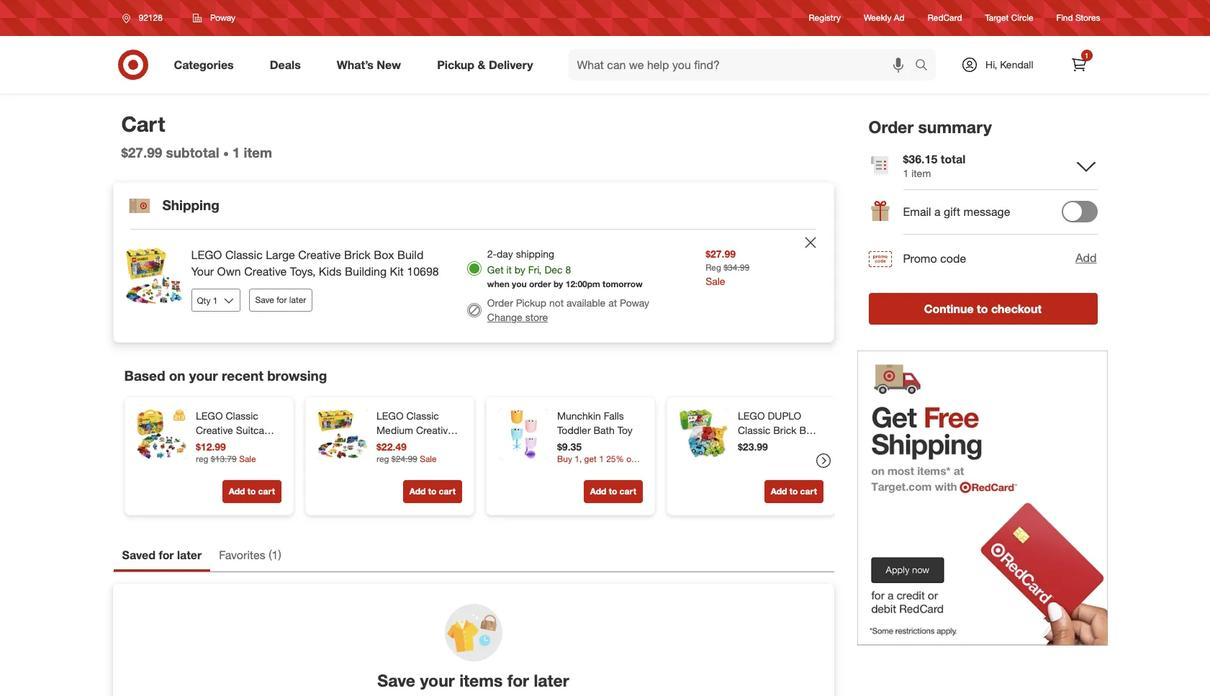 Task type: describe. For each thing, give the bounding box(es) containing it.
0 horizontal spatial by
[[515, 264, 526, 276]]

add button
[[1075, 249, 1098, 267]]

fri,
[[528, 264, 542, 276]]

creative down $24.99
[[376, 468, 414, 480]]

continue to checkout button
[[869, 293, 1098, 325]]

what's new link
[[325, 49, 419, 81]]

save for save for later
[[255, 295, 274, 305]]

building inside lego classic large creative brick box build your own creative toys, kids building kit 10698
[[345, 264, 387, 279]]

message
[[964, 205, 1011, 219]]

continue
[[924, 302, 974, 316]]

box for lego classic medium creative brick box building toys for creative play, kids creative kit 10696
[[402, 439, 420, 451]]

redcard link
[[928, 12, 962, 24]]

your
[[191, 264, 214, 279]]

deals link
[[258, 49, 319, 81]]

poway inside dropdown button
[[210, 12, 236, 23]]

kit for building
[[390, 264, 404, 279]]

cart for munchkin falls toddler bath toy
[[619, 486, 636, 497]]

reg for $22.49
[[376, 454, 389, 464]]

weekly ad link
[[864, 12, 905, 24]]

save for later button
[[249, 289, 313, 312]]

hi, kendall
[[986, 58, 1034, 71]]

1 link
[[1063, 49, 1095, 81]]

registry link
[[809, 12, 841, 24]]

to for lego classic medium creative brick box building toys for creative play, kids creative kit 10696
[[428, 486, 436, 497]]

weekly
[[864, 13, 892, 23]]

suitcase
[[236, 424, 275, 437]]

1 right the subtotal
[[232, 144, 240, 161]]

$12.99
[[196, 441, 226, 453]]

for inside lego classic medium creative brick box building toys for creative play, kids creative kit 10696
[[439, 453, 451, 465]]

pickup & delivery
[[437, 57, 533, 72]]

favorites
[[219, 548, 266, 563]]

toy
[[617, 424, 632, 437]]

reg
[[706, 262, 721, 273]]

tomorrow
[[603, 279, 643, 290]]

redcard
[[928, 13, 962, 23]]

92128 button
[[113, 5, 178, 31]]

munchkin
[[557, 410, 601, 422]]

find stores link
[[1057, 12, 1101, 24]]

saved for later
[[122, 548, 202, 563]]

find
[[1057, 13, 1073, 23]]

add to cart for $12.99
[[228, 486, 275, 497]]

1 down stores
[[1085, 51, 1089, 60]]

10913
[[738, 453, 766, 465]]

a
[[935, 205, 941, 219]]

classic for medium
[[406, 410, 439, 422]]

box inside lego duplo classic brick box building set 10913
[[799, 424, 817, 437]]

$23.99 add to cart
[[738, 441, 817, 497]]

$22.49 reg $24.99 sale
[[376, 441, 436, 464]]

large
[[266, 248, 295, 262]]

lego duplo classic brick box building set 10913
[[738, 410, 817, 465]]

bath
[[593, 424, 614, 437]]

order summary
[[869, 117, 992, 137]]

$27.99 for reg
[[706, 248, 736, 260]]

2-day shipping get it by fri, dec 8 when you order by 12:00pm tomorrow
[[487, 248, 643, 290]]

change
[[487, 311, 523, 324]]

brick inside lego duplo classic brick box building set 10913
[[773, 424, 796, 437]]

creative down 'play,'
[[399, 482, 436, 494]]

poway button
[[184, 5, 245, 31]]

lego classic creative suitcase 10713
[[196, 410, 275, 451]]

set
[[777, 439, 792, 451]]

$24.99
[[391, 454, 417, 464]]

10713
[[196, 439, 224, 451]]

4 add to cart button from the left
[[764, 481, 823, 504]]

creative up toys
[[416, 424, 453, 437]]

creative up "toys,"
[[298, 248, 341, 262]]

10696
[[376, 496, 404, 509]]

based
[[124, 367, 165, 384]]

8
[[566, 264, 571, 276]]

play,
[[416, 468, 437, 480]]

get
[[487, 264, 504, 276]]

for inside save for later button
[[277, 295, 287, 305]]

circle
[[1012, 13, 1034, 23]]

cart
[[121, 111, 165, 137]]

search button
[[909, 49, 943, 84]]

(
[[269, 548, 272, 563]]

classic inside lego duplo classic brick box building set 10913
[[738, 424, 770, 437]]

kids for building
[[319, 264, 342, 279]]

lego classic medium creative brick box building toys for creative play, kids creative kit 10696
[[376, 410, 453, 509]]

available
[[567, 297, 606, 309]]

email
[[903, 205, 932, 219]]

lego classic creative suitcase 10713 link
[[196, 409, 278, 451]]

own
[[217, 264, 241, 279]]

3 add to cart from the left
[[590, 486, 636, 497]]

to for munchkin falls toddler bath toy
[[609, 486, 617, 497]]

lego for lego duplo classic brick box building set 10913
[[738, 410, 765, 422]]

to for lego classic creative suitcase 10713
[[247, 486, 255, 497]]

$36.15
[[903, 152, 938, 166]]

add to cart button for $12.99
[[222, 481, 281, 504]]

add to cart button for $9.35
[[583, 481, 643, 504]]

add for lego classic medium creative brick box building toys for creative play, kids creative kit 10696
[[409, 486, 426, 497]]

new
[[377, 57, 401, 72]]

store
[[525, 311, 548, 324]]

What can we help you find? suggestions appear below search field
[[569, 49, 919, 81]]

promo code
[[903, 251, 967, 266]]

shipping
[[162, 196, 219, 213]]

medium
[[376, 424, 413, 437]]

1 vertical spatial your
[[420, 670, 455, 691]]

cart for lego classic creative suitcase 10713
[[258, 486, 275, 497]]

$12.99 reg $13.79 sale
[[196, 441, 256, 464]]

order
[[529, 279, 551, 290]]

0 horizontal spatial your
[[189, 367, 218, 384]]

saved
[[122, 548, 156, 563]]

$13.79
[[211, 454, 236, 464]]

checkout
[[991, 302, 1042, 316]]

add inside $23.99 add to cart
[[771, 486, 787, 497]]

$36.15 total 1 item
[[903, 152, 966, 179]]

items
[[460, 670, 503, 691]]

add to cart button for $22.49
[[403, 481, 462, 504]]

day
[[497, 248, 513, 260]]



Task type: vqa. For each thing, say whether or not it's contained in the screenshot.
Today Only.
no



Task type: locate. For each thing, give the bounding box(es) containing it.
0 horizontal spatial brick
[[344, 248, 371, 262]]

1 vertical spatial $27.99
[[706, 248, 736, 260]]

0 horizontal spatial kit
[[390, 264, 404, 279]]

sale inside $12.99 reg $13.79 sale
[[239, 454, 256, 464]]

$27.99 down cart on the left top of the page
[[121, 144, 162, 161]]

cart for lego classic medium creative brick box building toys for creative play, kids creative kit 10696
[[439, 486, 455, 497]]

$27.99 up reg
[[706, 248, 736, 260]]

add for lego classic creative suitcase 10713
[[228, 486, 245, 497]]

save your items for later
[[378, 670, 569, 691]]

toys
[[416, 453, 436, 465]]

0 vertical spatial brick
[[344, 248, 371, 262]]

by right it
[[515, 264, 526, 276]]

code
[[941, 251, 967, 266]]

kids inside lego classic medium creative brick box building toys for creative play, kids creative kit 10696
[[376, 482, 396, 494]]

1 horizontal spatial box
[[402, 439, 420, 451]]

0 vertical spatial order
[[869, 117, 914, 137]]

sale up 'play,'
[[420, 454, 436, 464]]

0 horizontal spatial add to cart
[[228, 486, 275, 497]]

0 horizontal spatial item
[[244, 144, 272, 161]]

at
[[609, 297, 617, 309]]

1 vertical spatial kit
[[439, 482, 451, 494]]

pickup inside the order pickup not available at poway change store
[[516, 297, 547, 309]]

add to cart button down 'play,'
[[403, 481, 462, 504]]

reg inside $12.99 reg $13.79 sale
[[196, 454, 208, 464]]

brick left "build"
[[344, 248, 371, 262]]

find stores
[[1057, 13, 1101, 23]]

ad
[[894, 13, 905, 23]]

delivery
[[489, 57, 533, 72]]

sale down reg
[[706, 275, 726, 287]]

item right the subtotal
[[244, 144, 272, 161]]

registry
[[809, 13, 841, 23]]

poway inside the order pickup not available at poway change store
[[620, 297, 650, 309]]

$34.99
[[724, 262, 750, 273]]

your left items
[[420, 670, 455, 691]]

save inside button
[[255, 295, 274, 305]]

target
[[985, 13, 1009, 23]]

0 horizontal spatial save
[[255, 295, 274, 305]]

sale right $13.79 on the left bottom of page
[[239, 454, 256, 464]]

1 horizontal spatial by
[[554, 279, 563, 290]]

dec
[[545, 264, 563, 276]]

item inside $36.15 total 1 item
[[912, 167, 931, 179]]

1 vertical spatial kids
[[376, 482, 396, 494]]

deals
[[270, 57, 301, 72]]

box inside lego classic large creative brick box build your own creative toys, kids building kit 10698
[[374, 248, 394, 262]]

pickup & delivery link
[[425, 49, 551, 81]]

creative down large
[[244, 264, 287, 279]]

classic for large
[[225, 248, 263, 262]]

0 vertical spatial later
[[289, 295, 306, 305]]

sale inside $27.99 reg $34.99 sale
[[706, 275, 726, 287]]

4 cart from the left
[[800, 486, 817, 497]]

lego for lego classic large creative brick box build your own creative toys, kids building kit 10698
[[191, 248, 222, 262]]

pickup
[[437, 57, 475, 72], [516, 297, 547, 309]]

get free shipping on hundreds of thousands of items* with target redcard. apply now for a credit or debit redcard. *some restrictions apply. image
[[857, 351, 1108, 646]]

toddler
[[557, 424, 591, 437]]

what's
[[337, 57, 374, 72]]

order up change
[[487, 297, 513, 309]]

lego classic creative suitcase 10713 image
[[136, 409, 187, 460], [136, 409, 187, 460]]

for right toys
[[439, 453, 451, 465]]

0 horizontal spatial sale
[[239, 454, 256, 464]]

1 horizontal spatial pickup
[[516, 297, 547, 309]]

lego up your
[[191, 248, 222, 262]]

1 horizontal spatial poway
[[620, 297, 650, 309]]

classic up suitcase
[[225, 410, 258, 422]]

kit for creative
[[439, 482, 451, 494]]

summary
[[918, 117, 992, 137]]

classic inside lego classic large creative brick box build your own creative toys, kids building kit 10698
[[225, 248, 263, 262]]

pickup inside "link"
[[437, 57, 475, 72]]

1 horizontal spatial $27.99
[[706, 248, 736, 260]]

saved for later link
[[113, 542, 210, 572]]

not
[[549, 297, 564, 309]]

pickup up store
[[516, 297, 547, 309]]

you
[[512, 279, 527, 290]]

save for save your items for later
[[378, 670, 415, 691]]

1 vertical spatial pickup
[[516, 297, 547, 309]]

$27.99 for subtotal
[[121, 144, 162, 161]]

lego up $23.99
[[738, 410, 765, 422]]

to down $12.99 reg $13.79 sale
[[247, 486, 255, 497]]

later for save for later
[[289, 295, 306, 305]]

1 vertical spatial by
[[554, 279, 563, 290]]

kit inside lego classic large creative brick box build your own creative toys, kids building kit 10698
[[390, 264, 404, 279]]

3 cart from the left
[[619, 486, 636, 497]]

0 vertical spatial your
[[189, 367, 218, 384]]

build
[[397, 248, 424, 262]]

for right items
[[507, 670, 529, 691]]

1 horizontal spatial reg
[[376, 454, 389, 464]]

cart item ready to fulfill group
[[113, 230, 834, 342]]

poway right at
[[620, 297, 650, 309]]

2 horizontal spatial brick
[[773, 424, 796, 437]]

later inside button
[[289, 295, 306, 305]]

0 horizontal spatial order
[[487, 297, 513, 309]]

building
[[345, 264, 387, 279], [738, 439, 774, 451], [376, 453, 413, 465]]

2 horizontal spatial later
[[534, 670, 569, 691]]

2 add to cart button from the left
[[403, 481, 462, 504]]

pickup left & at left
[[437, 57, 475, 72]]

0 horizontal spatial $27.99
[[121, 144, 162, 161]]

to down bath
[[609, 486, 617, 497]]

munchkin falls toddler bath toy link
[[557, 409, 640, 438]]

continue to checkout
[[924, 302, 1042, 316]]

lego classic large creative brick box build your own creative toys, kids building kit 10698 image
[[125, 247, 183, 305]]

1 vertical spatial brick
[[773, 424, 796, 437]]

add to cart button down $13.79 on the left bottom of page
[[222, 481, 281, 504]]

lego classic medium creative brick box building toys for creative play, kids creative kit 10696 link
[[376, 409, 459, 509]]

poway up categories link
[[210, 12, 236, 23]]

box down duplo
[[799, 424, 817, 437]]

classic for creative
[[225, 410, 258, 422]]

92128
[[139, 12, 163, 23]]

1 right favorites
[[272, 548, 278, 563]]

1 horizontal spatial later
[[289, 295, 306, 305]]

lego
[[191, 248, 222, 262], [196, 410, 223, 422], [376, 410, 403, 422], [738, 410, 765, 422]]

reg
[[196, 454, 208, 464], [376, 454, 389, 464]]

2 vertical spatial building
[[376, 453, 413, 465]]

0 horizontal spatial poway
[[210, 12, 236, 23]]

1 add to cart from the left
[[228, 486, 275, 497]]

add to cart down 'play,'
[[409, 486, 455, 497]]

creative inside lego classic creative suitcase 10713
[[196, 424, 233, 437]]

building inside lego classic medium creative brick box building toys for creative play, kids creative kit 10696
[[376, 453, 413, 465]]

1 horizontal spatial order
[[869, 117, 914, 137]]

reg down $12.99
[[196, 454, 208, 464]]

lego up 10713
[[196, 410, 223, 422]]

sale for $22.49
[[420, 454, 436, 464]]

1 horizontal spatial brick
[[376, 439, 400, 451]]

classic
[[225, 248, 263, 262], [225, 410, 258, 422], [406, 410, 439, 422], [738, 424, 770, 437]]

your right on
[[189, 367, 218, 384]]

for right the saved
[[159, 548, 174, 563]]

later down "toys,"
[[289, 295, 306, 305]]

later for saved for later
[[177, 548, 202, 563]]

add to cart for $22.49
[[409, 486, 455, 497]]

box left "build"
[[374, 248, 394, 262]]

kids up 10696
[[376, 482, 396, 494]]

reg down $22.49
[[376, 454, 389, 464]]

order up $36.15
[[869, 117, 914, 137]]

1 cart from the left
[[258, 486, 275, 497]]

classic up medium
[[406, 410, 439, 422]]

&
[[478, 57, 486, 72]]

1 horizontal spatial sale
[[420, 454, 436, 464]]

cart
[[258, 486, 275, 497], [439, 486, 455, 497], [619, 486, 636, 497], [800, 486, 817, 497]]

kids right "toys,"
[[319, 264, 342, 279]]

munchkin falls toddler bath toy
[[557, 410, 632, 437]]

kids inside lego classic large creative brick box build your own creative toys, kids building kit 10698
[[319, 264, 342, 279]]

order inside the order pickup not available at poway change store
[[487, 297, 513, 309]]

kendall
[[1000, 58, 1034, 71]]

kit inside lego classic medium creative brick box building toys for creative play, kids creative kit 10696
[[439, 482, 451, 494]]

2 add to cart from the left
[[409, 486, 455, 497]]

classic inside lego classic medium creative brick box building toys for creative play, kids creative kit 10696
[[406, 410, 439, 422]]

building inside lego duplo classic brick box building set 10913
[[738, 439, 774, 451]]

categories link
[[162, 49, 252, 81]]

1 horizontal spatial your
[[420, 670, 455, 691]]

promo
[[903, 251, 937, 266]]

munchkin falls toddler bath toy image
[[498, 409, 548, 460], [498, 409, 548, 460]]

for inside the saved for later link
[[159, 548, 174, 563]]

1 reg from the left
[[196, 454, 208, 464]]

2 horizontal spatial box
[[799, 424, 817, 437]]

0 vertical spatial building
[[345, 264, 387, 279]]

lego classic medium creative brick box building toys for creative play, kids creative kit 10696 image
[[317, 409, 368, 460], [317, 409, 368, 460]]

$9.35
[[557, 441, 582, 453]]

1 horizontal spatial kids
[[376, 482, 396, 494]]

lego duplo classic brick box building set 10913 image
[[679, 409, 729, 460], [679, 409, 729, 460]]

target circle
[[985, 13, 1034, 23]]

2 reg from the left
[[376, 454, 389, 464]]

brick inside lego classic medium creative brick box building toys for creative play, kids creative kit 10696
[[376, 439, 400, 451]]

1 horizontal spatial add to cart
[[409, 486, 455, 497]]

add to cart down $13.79 on the left bottom of page
[[228, 486, 275, 497]]

sale for $27.99
[[706, 275, 726, 287]]

lego inside lego classic creative suitcase 10713
[[196, 410, 223, 422]]

0 horizontal spatial later
[[177, 548, 202, 563]]

it
[[507, 264, 512, 276]]

duplo
[[768, 410, 801, 422]]

lego for lego classic creative suitcase 10713
[[196, 410, 223, 422]]

brick up set
[[773, 424, 796, 437]]

1 vertical spatial later
[[177, 548, 202, 563]]

later right the saved
[[177, 548, 202, 563]]

by down dec
[[554, 279, 563, 290]]

search
[[909, 59, 943, 73]]

1 horizontal spatial save
[[378, 670, 415, 691]]

based on your recent browsing
[[124, 367, 327, 384]]

classic up $23.99
[[738, 424, 770, 437]]

2 cart from the left
[[439, 486, 455, 497]]

creative
[[298, 248, 341, 262], [244, 264, 287, 279], [196, 424, 233, 437], [416, 424, 453, 437], [376, 468, 414, 480], [399, 482, 436, 494]]

item
[[244, 144, 272, 161], [912, 167, 931, 179]]

1 vertical spatial building
[[738, 439, 774, 451]]

order for order pickup not available at poway change store
[[487, 297, 513, 309]]

brick for lego classic medium creative brick box building toys for creative play, kids creative kit 10696
[[376, 439, 400, 451]]

1 vertical spatial save
[[378, 670, 415, 691]]

not available radio
[[467, 303, 482, 318]]

None radio
[[467, 262, 482, 276]]

1 vertical spatial poway
[[620, 297, 650, 309]]

2 horizontal spatial sale
[[706, 275, 726, 287]]

total
[[941, 152, 966, 166]]

target circle link
[[985, 12, 1034, 24]]

0 vertical spatial by
[[515, 264, 526, 276]]

change store button
[[487, 311, 548, 325]]

by
[[515, 264, 526, 276], [554, 279, 563, 290]]

browsing
[[267, 367, 327, 384]]

reg inside '$22.49 reg $24.99 sale'
[[376, 454, 389, 464]]

lego for lego classic medium creative brick box building toys for creative play, kids creative kit 10696
[[376, 410, 403, 422]]

1 vertical spatial order
[[487, 297, 513, 309]]

sale for $12.99
[[239, 454, 256, 464]]

2 vertical spatial later
[[534, 670, 569, 691]]

sale inside '$22.49 reg $24.99 sale'
[[420, 454, 436, 464]]

shipping
[[516, 248, 555, 260]]

0 horizontal spatial kids
[[319, 264, 342, 279]]

2-
[[487, 248, 497, 260]]

0 vertical spatial item
[[244, 144, 272, 161]]

3 add to cart button from the left
[[583, 481, 643, 504]]

to right continue
[[977, 302, 988, 316]]

1 vertical spatial box
[[799, 424, 817, 437]]

2 horizontal spatial add to cart
[[590, 486, 636, 497]]

1 inside $36.15 total 1 item
[[903, 167, 909, 179]]

brick for lego classic large creative brick box build your own creative toys, kids building kit 10698
[[344, 248, 371, 262]]

0 vertical spatial poway
[[210, 12, 236, 23]]

box
[[374, 248, 394, 262], [799, 424, 817, 437], [402, 439, 420, 451]]

0 vertical spatial pickup
[[437, 57, 475, 72]]

brick
[[344, 248, 371, 262], [773, 424, 796, 437], [376, 439, 400, 451]]

1 down $36.15
[[903, 167, 909, 179]]

0 horizontal spatial reg
[[196, 454, 208, 464]]

box inside lego classic medium creative brick box building toys for creative play, kids creative kit 10696
[[402, 439, 420, 451]]

box up $24.99
[[402, 439, 420, 451]]

cart inside $23.99 add to cart
[[800, 486, 817, 497]]

to down 'play,'
[[428, 486, 436, 497]]

classic up own
[[225, 248, 263, 262]]

classic inside lego classic creative suitcase 10713
[[225, 410, 258, 422]]

favorites ( 1 )
[[219, 548, 281, 563]]

$27.99
[[121, 144, 162, 161], [706, 248, 736, 260]]

lego inside lego classic large creative brick box build your own creative toys, kids building kit 10698
[[191, 248, 222, 262]]

1 horizontal spatial item
[[912, 167, 931, 179]]

reg for $12.99
[[196, 454, 208, 464]]

later right items
[[534, 670, 569, 691]]

add for munchkin falls toddler bath toy
[[590, 486, 606, 497]]

0 horizontal spatial pickup
[[437, 57, 475, 72]]

$27.99 inside $27.99 reg $34.99 sale
[[706, 248, 736, 260]]

toys,
[[290, 264, 316, 279]]

add to cart button down set
[[764, 481, 823, 504]]

$27.99 reg $34.99 sale
[[706, 248, 750, 287]]

to inside button
[[977, 302, 988, 316]]

2 vertical spatial brick
[[376, 439, 400, 451]]

0 vertical spatial $27.99
[[121, 144, 162, 161]]

0 vertical spatial kids
[[319, 264, 342, 279]]

item down $36.15
[[912, 167, 931, 179]]

to inside $23.99 add to cart
[[789, 486, 798, 497]]

1 item
[[232, 144, 272, 161]]

1 vertical spatial item
[[912, 167, 931, 179]]

brick inside lego classic large creative brick box build your own creative toys, kids building kit 10698
[[344, 248, 371, 262]]

order for order summary
[[869, 117, 914, 137]]

order
[[869, 117, 914, 137], [487, 297, 513, 309]]

add to cart down bath
[[590, 486, 636, 497]]

1 horizontal spatial kit
[[439, 482, 451, 494]]

creative up 10713
[[196, 424, 233, 437]]

0 horizontal spatial box
[[374, 248, 394, 262]]

lego duplo classic brick box building set 10913 link
[[738, 409, 821, 465]]

email a gift message
[[903, 205, 1011, 219]]

save for later
[[255, 295, 306, 305]]

box for lego classic large creative brick box build your own creative toys, kids building kit 10698
[[374, 248, 394, 262]]

0 vertical spatial box
[[374, 248, 394, 262]]

for down large
[[277, 295, 287, 305]]

lego inside lego classic medium creative brick box building toys for creative play, kids creative kit 10696
[[376, 410, 403, 422]]

lego inside lego duplo classic brick box building set 10913
[[738, 410, 765, 422]]

0 vertical spatial save
[[255, 295, 274, 305]]

brick down medium
[[376, 439, 400, 451]]

falls
[[604, 410, 624, 422]]

lego up medium
[[376, 410, 403, 422]]

1 add to cart button from the left
[[222, 481, 281, 504]]

to down set
[[789, 486, 798, 497]]

kids for creative
[[376, 482, 396, 494]]

0 vertical spatial kit
[[390, 264, 404, 279]]

2 vertical spatial box
[[402, 439, 420, 451]]

add to cart button down bath
[[583, 481, 643, 504]]

$27.99 subtotal
[[121, 144, 219, 161]]

)
[[278, 548, 281, 563]]



